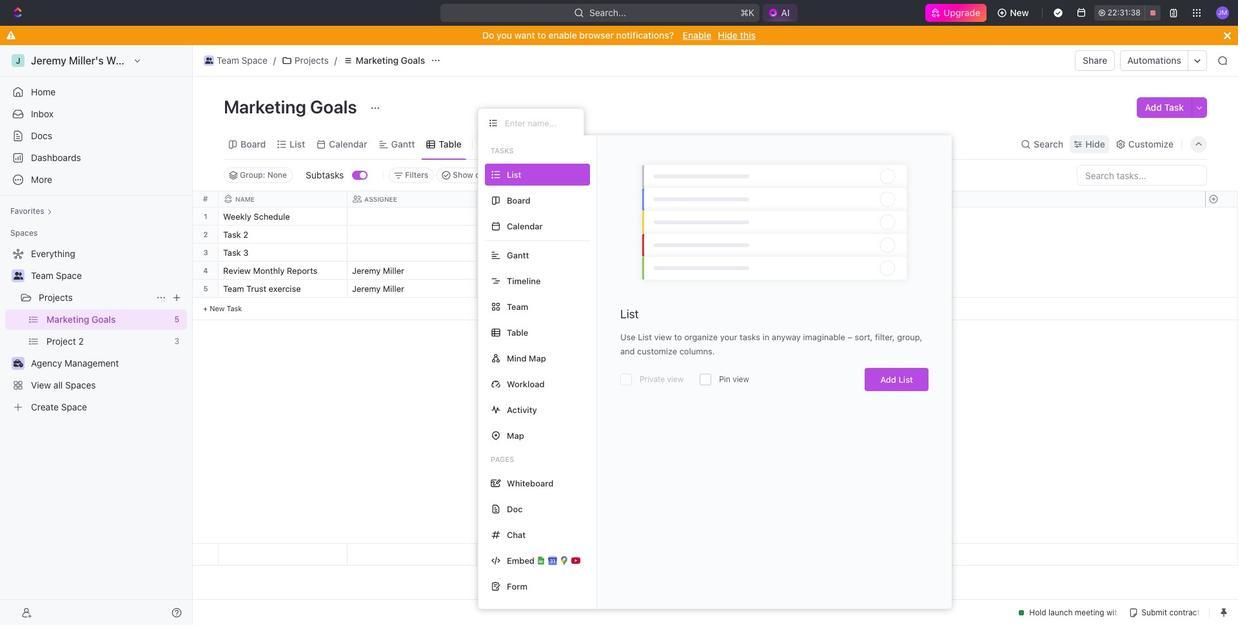 Task type: vqa. For each thing, say whether or not it's contained in the screenshot.
column
no



Task type: describe. For each thing, give the bounding box(es) containing it.
0 vertical spatial marketing goals
[[356, 55, 425, 66]]

private
[[640, 375, 665, 385]]

list down group,
[[899, 375, 914, 385]]

in progress cell for review monthly reports
[[477, 262, 606, 279]]

in for weekly schedule
[[485, 213, 492, 221]]

mind
[[507, 353, 527, 364]]

customize
[[637, 346, 677, 357]]

home
[[31, 86, 56, 97]]

show
[[453, 170, 474, 180]]

0 vertical spatial projects link
[[279, 53, 332, 68]]

0 vertical spatial table
[[439, 138, 462, 149]]

team space inside tree
[[31, 270, 82, 281]]

use list view to organize your tasks in anyway imaginable – sort, filter, group, and customize columns.
[[621, 332, 923, 357]]

board link
[[238, 135, 266, 153]]

review monthly reports
[[223, 266, 318, 276]]

show closed button
[[437, 168, 506, 183]]

imaginable
[[803, 332, 846, 343]]

add task button
[[1138, 97, 1192, 118]]

in for ‎task 2
[[485, 231, 492, 239]]

do you want to enable browser notifications? enable hide this
[[483, 30, 756, 41]]

whiteboard
[[507, 478, 554, 489]]

your
[[721, 332, 738, 343]]

upgrade link
[[926, 4, 987, 22]]

workload
[[507, 379, 545, 389]]

#
[[203, 194, 208, 204]]

user group image inside sidebar navigation
[[13, 272, 23, 280]]

team inside press space to select this row. "row"
[[223, 284, 244, 294]]

0 vertical spatial map
[[529, 353, 546, 364]]

subtasks button
[[301, 165, 352, 186]]

view button
[[478, 129, 520, 159]]

1 horizontal spatial table
[[507, 327, 529, 338]]

11/8/23 cell
[[606, 262, 735, 279]]

tree inside sidebar navigation
[[5, 244, 187, 418]]

set priority image for review monthly reports
[[733, 263, 752, 282]]

2 / from the left
[[335, 55, 337, 66]]

2 for ‎task
[[243, 230, 248, 240]]

columns.
[[680, 346, 715, 357]]

list inside use list view to organize your tasks in anyway imaginable – sort, filter, group, and customize columns.
[[638, 332, 652, 343]]

closed
[[476, 170, 500, 180]]

yesterday 13:30 cell
[[606, 280, 735, 297]]

dashboards
[[31, 152, 81, 163]]

in progress for team trust exercise
[[485, 285, 533, 294]]

progress for ‎task 2
[[494, 231, 533, 239]]

1 vertical spatial marketing goals
[[224, 96, 361, 117]]

enable
[[683, 30, 712, 41]]

space inside sidebar navigation
[[56, 270, 82, 281]]

embed
[[507, 556, 535, 566]]

new button
[[992, 3, 1037, 23]]

view
[[495, 138, 515, 149]]

4
[[203, 266, 208, 275]]

new for new
[[1010, 7, 1029, 18]]

press space to select this row. row containing team trust exercise
[[219, 280, 864, 300]]

grid containing weekly schedule
[[193, 192, 1239, 566]]

⌘k
[[741, 7, 755, 18]]

–
[[848, 332, 853, 343]]

weekly
[[223, 212, 251, 222]]

pin view
[[719, 375, 750, 385]]

hide button
[[1070, 135, 1110, 153]]

reports
[[287, 266, 318, 276]]

activity
[[507, 405, 537, 415]]

new task
[[210, 305, 242, 313]]

1 2 3 4 5
[[203, 212, 208, 293]]

row group containing weekly schedule
[[219, 208, 864, 321]]

anyway
[[772, 332, 801, 343]]

press space to select this row. row containing 3
[[193, 244, 219, 262]]

set priority element for review monthly reports
[[733, 263, 752, 282]]

new for new task
[[210, 305, 225, 313]]

0 vertical spatial team space
[[217, 55, 268, 66]]

to for use
[[675, 332, 682, 343]]

1 horizontal spatial space
[[242, 55, 268, 66]]

1 vertical spatial gantt
[[507, 250, 529, 260]]

jeremy for team trust exercise
[[352, 284, 381, 294]]

favorites
[[10, 206, 44, 216]]

form
[[507, 582, 528, 592]]

add task
[[1145, 102, 1185, 113]]

view button
[[478, 135, 520, 153]]

monthly
[[253, 266, 285, 276]]

search
[[1034, 138, 1064, 149]]

pin
[[719, 375, 731, 385]]

team inside tree
[[31, 270, 53, 281]]

you
[[497, 30, 512, 41]]

subtasks
[[306, 170, 344, 181]]

inbox link
[[5, 104, 187, 125]]

row group containing 1 2 3 4 5
[[193, 208, 219, 321]]

jeremy miller cell for team trust exercise
[[348, 280, 477, 297]]

press space to select this row. row containing 1
[[193, 208, 219, 226]]

projects inside sidebar navigation
[[39, 292, 73, 303]]

11/8/23
[[610, 266, 639, 276]]

progress for weekly schedule
[[494, 213, 533, 221]]

1 horizontal spatial team space link
[[201, 53, 271, 68]]

in progress cell for ‎task 2
[[477, 226, 606, 243]]

enable
[[549, 30, 577, 41]]

search...
[[590, 7, 627, 18]]

this
[[740, 30, 756, 41]]

1 vertical spatial goals
[[310, 96, 357, 117]]

customize button
[[1112, 135, 1178, 153]]

favorites button
[[5, 204, 57, 219]]

progress for team trust exercise
[[494, 285, 533, 294]]

do
[[496, 249, 507, 257]]

1 horizontal spatial marketing
[[356, 55, 399, 66]]

22:31:38 button
[[1095, 5, 1161, 21]]

browser
[[580, 30, 614, 41]]

set priority element for task 3
[[733, 245, 752, 264]]

press space to select this row. row containing weekly schedule
[[219, 208, 864, 228]]

review
[[223, 266, 251, 276]]

1 vertical spatial calendar
[[507, 221, 543, 231]]

1
[[204, 212, 208, 221]]

set priority image for team trust exercise
[[733, 281, 752, 300]]

0 vertical spatial projects
[[295, 55, 329, 66]]

pages
[[491, 455, 514, 464]]

set priority image for ‎task 2
[[733, 226, 752, 246]]

chat
[[507, 530, 526, 540]]

show closed
[[453, 170, 500, 180]]

automations
[[1128, 55, 1182, 66]]

yesterday
[[610, 284, 649, 294]]

jeremy for review monthly reports
[[352, 266, 381, 276]]

in progress cell for team trust exercise
[[477, 280, 606, 297]]

press space to select this row. row containing review monthly reports
[[219, 262, 864, 282]]

task for new task
[[227, 305, 242, 313]]

view inside use list view to organize your tasks in anyway imaginable – sort, filter, group, and customize columns.
[[655, 332, 672, 343]]

3 inside "1 2 3 4 5"
[[203, 248, 208, 257]]

2 for 1
[[204, 230, 208, 239]]

‎task
[[223, 230, 241, 240]]

do
[[483, 30, 494, 41]]

search button
[[1017, 135, 1068, 153]]

press space to select this row. row containing task 3
[[219, 244, 864, 264]]

share button
[[1076, 50, 1116, 71]]



Task type: locate. For each thing, give the bounding box(es) containing it.
1 vertical spatial user group image
[[13, 272, 23, 280]]

1 horizontal spatial user group image
[[205, 57, 213, 64]]

jeremy miller for review monthly reports
[[352, 266, 404, 276]]

0 horizontal spatial 2
[[204, 230, 208, 239]]

map down activity
[[507, 431, 524, 441]]

exercise
[[269, 284, 301, 294]]

0 vertical spatial user group image
[[205, 57, 213, 64]]

view right pin on the right of page
[[733, 375, 750, 385]]

2 miller from the top
[[383, 284, 404, 294]]

0 vertical spatial jeremy
[[352, 266, 381, 276]]

team space link inside tree
[[31, 266, 185, 286]]

marketing
[[356, 55, 399, 66], [224, 96, 306, 117]]

0 vertical spatial miller
[[383, 266, 404, 276]]

1 jeremy miller from the top
[[352, 266, 404, 276]]

set priority image
[[733, 226, 752, 246], [733, 263, 752, 282]]

docs link
[[5, 126, 187, 146]]

and
[[621, 346, 635, 357]]

2 horizontal spatial to
[[675, 332, 682, 343]]

add for add task
[[1145, 102, 1163, 113]]

1 miller from the top
[[383, 266, 404, 276]]

0 horizontal spatial table
[[439, 138, 462, 149]]

1 vertical spatial jeremy
[[352, 284, 381, 294]]

1 jeremy from the top
[[352, 266, 381, 276]]

0 vertical spatial to
[[538, 30, 546, 41]]

1 vertical spatial board
[[507, 195, 531, 205]]

hide inside dropdown button
[[1086, 138, 1106, 149]]

2 vertical spatial task
[[227, 305, 242, 313]]

1 horizontal spatial goals
[[401, 55, 425, 66]]

3 in progress cell from the top
[[477, 262, 606, 279]]

1 vertical spatial jeremy miller cell
[[348, 280, 477, 297]]

tree containing team space
[[5, 244, 187, 418]]

row group
[[193, 208, 219, 321], [219, 208, 864, 321], [1206, 208, 1238, 321], [1206, 545, 1238, 566]]

0 vertical spatial set priority image
[[733, 226, 752, 246]]

1 horizontal spatial map
[[529, 353, 546, 364]]

2 right ‎task in the top of the page
[[243, 230, 248, 240]]

in progress for weekly schedule
[[485, 213, 533, 221]]

projects
[[295, 55, 329, 66], [39, 292, 73, 303]]

set priority image for task 3
[[733, 245, 752, 264]]

0 horizontal spatial hide
[[522, 170, 540, 180]]

team space link
[[201, 53, 271, 68], [31, 266, 185, 286]]

calendar up "to do" cell
[[507, 221, 543, 231]]

list
[[290, 138, 305, 149], [621, 308, 639, 321], [638, 332, 652, 343], [899, 375, 914, 385]]

team trust exercise
[[223, 284, 301, 294]]

private view
[[640, 375, 684, 385]]

to inside use list view to organize your tasks in anyway imaginable – sort, filter, group, and customize columns.
[[675, 332, 682, 343]]

goals
[[401, 55, 425, 66], [310, 96, 357, 117]]

0 horizontal spatial /
[[273, 55, 276, 66]]

miller
[[383, 266, 404, 276], [383, 284, 404, 294]]

1 progress from the top
[[494, 213, 533, 221]]

view up customize
[[655, 332, 672, 343]]

new inside button
[[1010, 7, 1029, 18]]

0 horizontal spatial board
[[241, 138, 266, 149]]

2 inside "1 2 3 4 5"
[[204, 230, 208, 239]]

to left do
[[485, 249, 494, 257]]

0 horizontal spatial space
[[56, 270, 82, 281]]

0 vertical spatial set priority image
[[733, 245, 752, 264]]

mind map
[[507, 353, 546, 364]]

home link
[[5, 82, 187, 103]]

2 inside press space to select this row. "row"
[[243, 230, 248, 240]]

weekly schedule
[[223, 212, 290, 222]]

in progress for review monthly reports
[[485, 267, 533, 275]]

view
[[655, 332, 672, 343], [667, 375, 684, 385], [733, 375, 750, 385]]

hide right search
[[1086, 138, 1106, 149]]

use
[[621, 332, 636, 343]]

1 in progress from the top
[[485, 213, 533, 221]]

0 horizontal spatial user group image
[[13, 272, 23, 280]]

1 vertical spatial map
[[507, 431, 524, 441]]

team space
[[217, 55, 268, 66], [31, 270, 82, 281]]

0 horizontal spatial team space
[[31, 270, 82, 281]]

projects link
[[279, 53, 332, 68], [39, 288, 151, 308]]

jeremy miller cell
[[348, 262, 477, 279], [348, 280, 477, 297]]

task down team trust exercise
[[227, 305, 242, 313]]

0 horizontal spatial new
[[210, 305, 225, 313]]

press space to select this row. row containing ‎task 2
[[219, 226, 864, 246]]

press space to select this row. row
[[193, 208, 219, 226], [219, 208, 864, 228], [193, 226, 219, 244], [219, 226, 864, 246], [193, 244, 219, 262], [219, 244, 864, 264], [193, 262, 219, 280], [219, 262, 864, 282], [193, 280, 219, 298], [219, 280, 864, 300], [219, 545, 864, 566]]

0 vertical spatial goals
[[401, 55, 425, 66]]

in progress cell for weekly schedule
[[477, 208, 606, 225]]

Enter name... field
[[504, 117, 574, 129]]

press space to select this row. row containing 2
[[193, 226, 219, 244]]

in progress for ‎task 2
[[485, 231, 533, 239]]

schedule
[[254, 212, 290, 222]]

press space to select this row. row containing 5
[[193, 280, 219, 298]]

0 vertical spatial new
[[1010, 7, 1029, 18]]

0 vertical spatial calendar
[[329, 138, 368, 149]]

jeremy
[[352, 266, 381, 276], [352, 284, 381, 294]]

1 jeremy miller cell from the top
[[348, 262, 477, 279]]

task 3
[[223, 248, 249, 258]]

notifications?
[[617, 30, 674, 41]]

1 in progress cell from the top
[[477, 208, 606, 225]]

list up subtasks button
[[290, 138, 305, 149]]

3 up 4
[[203, 248, 208, 257]]

1 horizontal spatial projects link
[[279, 53, 332, 68]]

/
[[273, 55, 276, 66], [335, 55, 337, 66]]

view for pin
[[733, 375, 750, 385]]

1 / from the left
[[273, 55, 276, 66]]

1 vertical spatial table
[[507, 327, 529, 338]]

add
[[1145, 102, 1163, 113], [881, 375, 897, 385]]

sort,
[[855, 332, 873, 343]]

0 vertical spatial jeremy miller
[[352, 266, 404, 276]]

task
[[1165, 102, 1185, 113], [223, 248, 241, 258], [227, 305, 242, 313]]

tasks
[[740, 332, 761, 343]]

22:31:38
[[1108, 8, 1141, 17]]

4 set priority element from the top
[[733, 281, 752, 300]]

0 horizontal spatial team space link
[[31, 266, 185, 286]]

2 set priority image from the top
[[733, 281, 752, 300]]

1 horizontal spatial gantt
[[507, 250, 529, 260]]

hide right closed
[[522, 170, 540, 180]]

1 vertical spatial jeremy miller
[[352, 284, 404, 294]]

add up customize
[[1145, 102, 1163, 113]]

hide left the this
[[718, 30, 738, 41]]

to left organize
[[675, 332, 682, 343]]

task down ‎task in the top of the page
[[223, 248, 241, 258]]

dashboards link
[[5, 148, 187, 168]]

0 horizontal spatial 3
[[203, 248, 208, 257]]

4 in progress from the top
[[485, 285, 533, 294]]

1 vertical spatial add
[[881, 375, 897, 385]]

view right private
[[667, 375, 684, 385]]

3 progress from the top
[[494, 267, 533, 275]]

yesterday 13:30
[[610, 284, 673, 294]]

trust
[[247, 284, 266, 294]]

‎task 2
[[223, 230, 248, 240]]

add down filter,
[[881, 375, 897, 385]]

hide
[[718, 30, 738, 41], [1086, 138, 1106, 149], [522, 170, 540, 180]]

1 vertical spatial to
[[485, 249, 494, 257]]

1 vertical spatial set priority image
[[733, 263, 752, 282]]

board down hide button
[[507, 195, 531, 205]]

list right use
[[638, 332, 652, 343]]

task inside button
[[1165, 102, 1185, 113]]

0 horizontal spatial calendar
[[329, 138, 368, 149]]

marketing goals link
[[340, 53, 428, 68]]

1 set priority image from the top
[[733, 245, 752, 264]]

2 jeremy miller cell from the top
[[348, 280, 477, 297]]

team
[[217, 55, 239, 66], [31, 270, 53, 281], [223, 284, 244, 294], [507, 302, 529, 312]]

2 in progress from the top
[[485, 231, 533, 239]]

1 vertical spatial task
[[223, 248, 241, 258]]

1 vertical spatial space
[[56, 270, 82, 281]]

set priority image
[[733, 245, 752, 264], [733, 281, 752, 300]]

timeline
[[507, 276, 541, 286]]

0 vertical spatial jeremy miller cell
[[348, 262, 477, 279]]

board
[[241, 138, 266, 149], [507, 195, 531, 205]]

1 horizontal spatial calendar
[[507, 221, 543, 231]]

0 horizontal spatial map
[[507, 431, 524, 441]]

in progress cell
[[477, 208, 606, 225], [477, 226, 606, 243], [477, 262, 606, 279], [477, 280, 606, 297]]

1 horizontal spatial 3
[[243, 248, 249, 258]]

in
[[485, 213, 492, 221], [485, 231, 492, 239], [485, 267, 492, 275], [485, 285, 492, 294], [763, 332, 770, 343]]

1 horizontal spatial to
[[538, 30, 546, 41]]

jeremy miller for team trust exercise
[[352, 284, 404, 294]]

0 horizontal spatial to
[[485, 249, 494, 257]]

1 horizontal spatial hide
[[718, 30, 738, 41]]

gantt up the timeline
[[507, 250, 529, 260]]

2 horizontal spatial hide
[[1086, 138, 1106, 149]]

0 vertical spatial gantt
[[391, 138, 415, 149]]

automations button
[[1122, 51, 1188, 70]]

tasks
[[491, 146, 514, 155]]

1 vertical spatial set priority image
[[733, 281, 752, 300]]

in for team trust exercise
[[485, 285, 492, 294]]

press space to select this row. row containing 4
[[193, 262, 219, 280]]

0 vertical spatial space
[[242, 55, 268, 66]]

user group image
[[205, 57, 213, 64], [13, 272, 23, 280]]

jeremy miller cell for review monthly reports
[[348, 262, 477, 279]]

task inside press space to select this row. "row"
[[223, 248, 241, 258]]

add inside button
[[1145, 102, 1163, 113]]

table link
[[436, 135, 462, 153]]

set priority element for team trust exercise
[[733, 281, 752, 300]]

upgrade
[[944, 7, 981, 18]]

1 set priority image from the top
[[733, 226, 752, 246]]

in inside use list view to organize your tasks in anyway imaginable – sort, filter, group, and customize columns.
[[763, 332, 770, 343]]

progress for review monthly reports
[[494, 267, 533, 275]]

3 up 'review'
[[243, 248, 249, 258]]

1 horizontal spatial board
[[507, 195, 531, 205]]

2 down 1
[[204, 230, 208, 239]]

2 progress from the top
[[494, 231, 533, 239]]

list link
[[287, 135, 305, 153]]

doc
[[507, 504, 523, 515]]

2 jeremy from the top
[[352, 284, 381, 294]]

want
[[515, 30, 535, 41]]

Search tasks... text field
[[1078, 166, 1207, 185]]

to inside "to do" cell
[[485, 249, 494, 257]]

13:30
[[651, 284, 673, 294]]

table up 'mind'
[[507, 327, 529, 338]]

task for add task
[[1165, 102, 1185, 113]]

0 horizontal spatial marketing
[[224, 96, 306, 117]]

4 progress from the top
[[494, 285, 533, 294]]

1 horizontal spatial team space
[[217, 55, 268, 66]]

2
[[243, 230, 248, 240], [204, 230, 208, 239]]

to right want
[[538, 30, 546, 41]]

calendar link
[[327, 135, 368, 153]]

space
[[242, 55, 268, 66], [56, 270, 82, 281]]

1 vertical spatial miller
[[383, 284, 404, 294]]

sidebar navigation
[[0, 45, 193, 626]]

2 jeremy miller from the top
[[352, 284, 404, 294]]

3 inside press space to select this row. "row"
[[243, 248, 249, 258]]

group,
[[898, 332, 923, 343]]

0 vertical spatial marketing
[[356, 55, 399, 66]]

0 horizontal spatial add
[[881, 375, 897, 385]]

gantt link
[[389, 135, 415, 153]]

calendar
[[329, 138, 368, 149], [507, 221, 543, 231]]

0 horizontal spatial gantt
[[391, 138, 415, 149]]

0 horizontal spatial goals
[[310, 96, 357, 117]]

inbox
[[31, 108, 54, 119]]

1 horizontal spatial 2
[[243, 230, 248, 240]]

set priority element
[[733, 226, 752, 246], [733, 245, 752, 264], [733, 263, 752, 282], [733, 281, 752, 300]]

2 vertical spatial hide
[[522, 170, 540, 180]]

calendar up subtasks button
[[329, 138, 368, 149]]

3 set priority element from the top
[[733, 263, 752, 282]]

0 vertical spatial board
[[241, 138, 266, 149]]

1 vertical spatial new
[[210, 305, 225, 313]]

to do cell
[[477, 244, 606, 261]]

gantt left table link
[[391, 138, 415, 149]]

2 vertical spatial to
[[675, 332, 682, 343]]

0 vertical spatial team space link
[[201, 53, 271, 68]]

docs
[[31, 130, 52, 141]]

2 set priority image from the top
[[733, 263, 752, 282]]

add for add list
[[881, 375, 897, 385]]

1 vertical spatial hide
[[1086, 138, 1106, 149]]

0 horizontal spatial projects link
[[39, 288, 151, 308]]

1 vertical spatial marketing
[[224, 96, 306, 117]]

1 horizontal spatial add
[[1145, 102, 1163, 113]]

1 vertical spatial team space
[[31, 270, 82, 281]]

hide inside button
[[522, 170, 540, 180]]

new right upgrade
[[1010, 7, 1029, 18]]

1 vertical spatial projects link
[[39, 288, 151, 308]]

in for review monthly reports
[[485, 267, 492, 275]]

0 horizontal spatial projects
[[39, 292, 73, 303]]

2 set priority element from the top
[[733, 245, 752, 264]]

task up customize
[[1165, 102, 1185, 113]]

map right 'mind'
[[529, 353, 546, 364]]

1 set priority element from the top
[[733, 226, 752, 246]]

hide button
[[517, 168, 545, 183]]

map
[[529, 353, 546, 364], [507, 431, 524, 441]]

cell
[[348, 208, 477, 225], [606, 208, 735, 225], [348, 226, 477, 243], [606, 226, 735, 243], [348, 244, 477, 261], [606, 244, 735, 261], [606, 545, 735, 566], [735, 545, 864, 566]]

2 in progress cell from the top
[[477, 226, 606, 243]]

board left 'list' link at the left top of page
[[241, 138, 266, 149]]

table up the show
[[439, 138, 462, 149]]

to for do
[[538, 30, 546, 41]]

organize
[[685, 332, 718, 343]]

row inside grid
[[219, 192, 864, 208]]

row
[[219, 192, 864, 208]]

1 vertical spatial projects
[[39, 292, 73, 303]]

set priority element for ‎task 2
[[733, 226, 752, 246]]

view for private
[[667, 375, 684, 385]]

5
[[204, 285, 208, 293]]

4 in progress cell from the top
[[477, 280, 606, 297]]

1 horizontal spatial projects
[[295, 55, 329, 66]]

0 vertical spatial task
[[1165, 102, 1185, 113]]

3 in progress from the top
[[485, 267, 533, 275]]

customize
[[1129, 138, 1174, 149]]

3
[[243, 248, 249, 258], [203, 248, 208, 257]]

grid
[[193, 192, 1239, 566]]

new down 'review'
[[210, 305, 225, 313]]

1 horizontal spatial new
[[1010, 7, 1029, 18]]

1 vertical spatial team space link
[[31, 266, 185, 286]]

to
[[538, 30, 546, 41], [485, 249, 494, 257], [675, 332, 682, 343]]

add list
[[881, 375, 914, 385]]

in progress
[[485, 213, 533, 221], [485, 231, 533, 239], [485, 267, 533, 275], [485, 285, 533, 294]]

list up use
[[621, 308, 639, 321]]

tree
[[5, 244, 187, 418]]

miller for exercise
[[383, 284, 404, 294]]

spaces
[[10, 228, 38, 238]]

miller for reports
[[383, 266, 404, 276]]

0 vertical spatial hide
[[718, 30, 738, 41]]

0 vertical spatial add
[[1145, 102, 1163, 113]]

1 horizontal spatial /
[[335, 55, 337, 66]]



